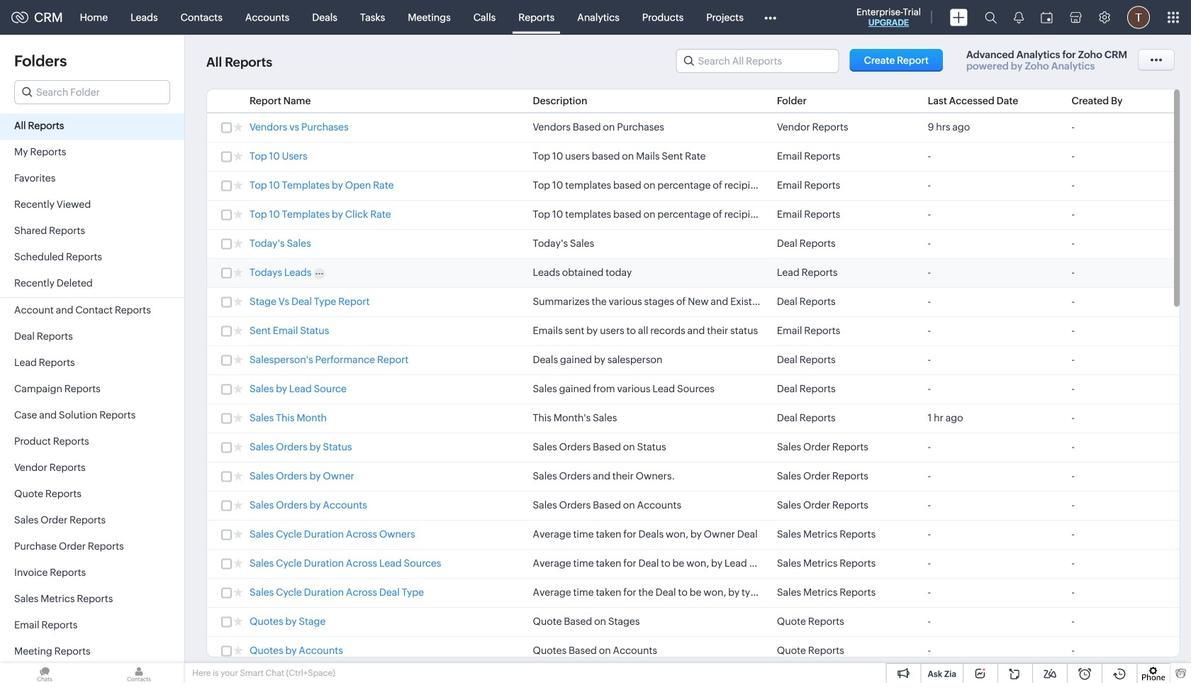 Task type: locate. For each thing, give the bounding box(es) containing it.
profile element
[[1119, 0, 1159, 34]]

signals element
[[1006, 0, 1033, 35]]

calendar image
[[1041, 12, 1053, 23]]

profile image
[[1128, 6, 1150, 29]]

create menu image
[[950, 9, 968, 26]]

logo image
[[11, 12, 28, 23]]

search element
[[977, 0, 1006, 35]]

Other Modules field
[[755, 6, 786, 29]]



Task type: describe. For each thing, give the bounding box(es) containing it.
contacts image
[[94, 663, 184, 683]]

signals image
[[1014, 11, 1024, 23]]

create menu element
[[942, 0, 977, 34]]

Search Folder text field
[[15, 81, 170, 104]]

Search All Reports text field
[[677, 50, 839, 72]]

chats image
[[0, 663, 89, 683]]

search image
[[985, 11, 997, 23]]



Task type: vqa. For each thing, say whether or not it's contained in the screenshot.
add a note... field
no



